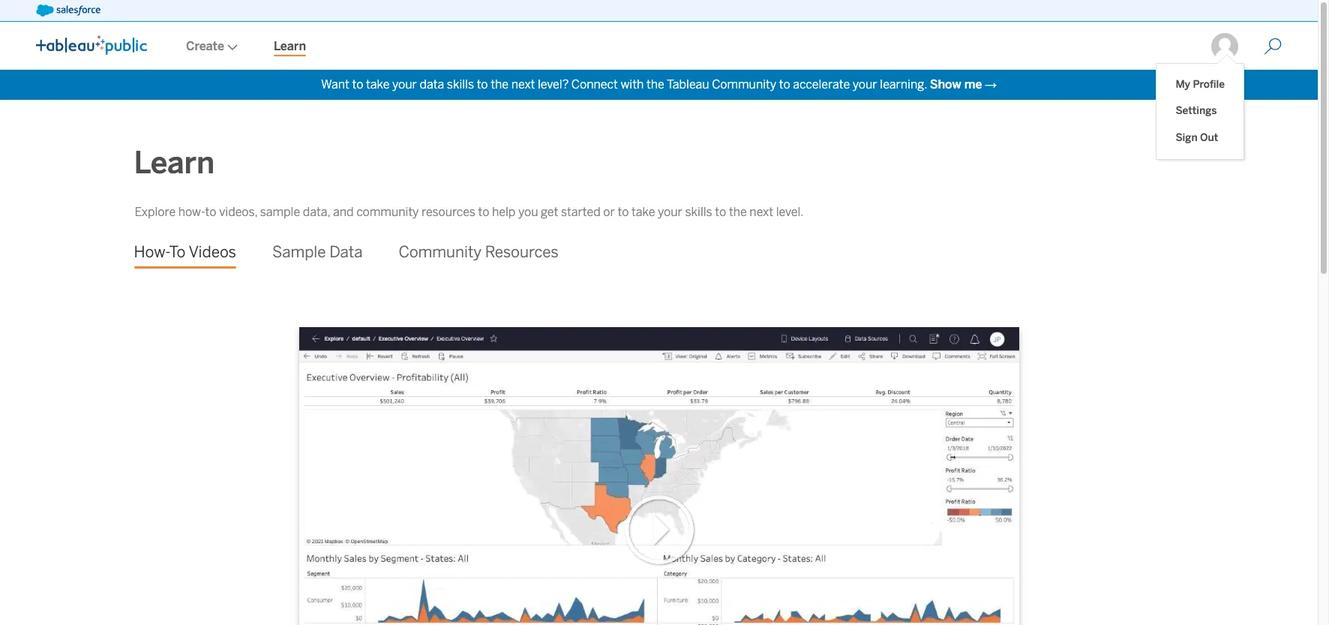 Task type: vqa. For each thing, say whether or not it's contained in the screenshot.
Workbook thumbnail
no



Task type: locate. For each thing, give the bounding box(es) containing it.
data
[[420, 77, 444, 92]]

0 horizontal spatial your
[[393, 77, 417, 92]]

0 vertical spatial community
[[712, 77, 777, 92]]

0 vertical spatial next
[[512, 77, 535, 92]]

community down resources
[[399, 243, 482, 261]]

dialog
[[1158, 54, 1244, 159]]

how-
[[178, 205, 205, 219]]

take right want on the left top of the page
[[366, 77, 390, 92]]

how-to videos link
[[134, 232, 236, 273]]

0 horizontal spatial the
[[491, 77, 509, 92]]

take right or
[[632, 205, 656, 219]]

you
[[519, 205, 538, 219]]

learn link
[[256, 23, 324, 70]]

the
[[491, 77, 509, 92], [647, 77, 665, 92], [729, 205, 747, 219]]

the left level?
[[491, 77, 509, 92]]

videos
[[189, 243, 236, 261]]

or
[[604, 205, 615, 219]]

2 horizontal spatial your
[[853, 77, 878, 92]]

1 vertical spatial take
[[632, 205, 656, 219]]

1 horizontal spatial your
[[658, 205, 683, 219]]

1 vertical spatial skills
[[686, 205, 713, 219]]

1 vertical spatial learn
[[134, 145, 215, 181]]

with
[[621, 77, 644, 92]]

out
[[1201, 131, 1219, 144]]

show
[[930, 77, 962, 92]]

help
[[492, 205, 516, 219]]

community resources link
[[399, 232, 559, 273]]

terry.turtle image
[[1211, 32, 1241, 62]]

want to take your data skills to the next level? connect with the tableau community to accelerate your learning. show me →
[[321, 77, 998, 92]]

to left videos,
[[205, 205, 217, 219]]

1 vertical spatial community
[[399, 243, 482, 261]]

1 horizontal spatial learn
[[274, 39, 306, 53]]

community right tableau
[[712, 77, 777, 92]]

your
[[393, 77, 417, 92], [853, 77, 878, 92], [658, 205, 683, 219]]

your right or
[[658, 205, 683, 219]]

1 horizontal spatial skills
[[686, 205, 713, 219]]

the right the with
[[647, 77, 665, 92]]

dialog containing my profile
[[1158, 54, 1244, 159]]

next
[[512, 77, 535, 92], [750, 205, 774, 219]]

explore
[[135, 205, 176, 219]]

to left "level."
[[715, 205, 727, 219]]

0 vertical spatial take
[[366, 77, 390, 92]]

to
[[352, 77, 364, 92], [477, 77, 488, 92], [780, 77, 791, 92], [205, 205, 217, 219], [478, 205, 490, 219], [618, 205, 629, 219], [715, 205, 727, 219]]

community
[[712, 77, 777, 92], [399, 243, 482, 261]]

to left help
[[478, 205, 490, 219]]

0 horizontal spatial community
[[399, 243, 482, 261]]

to left accelerate
[[780, 77, 791, 92]]

learn
[[274, 39, 306, 53], [134, 145, 215, 181]]

community
[[357, 205, 419, 219]]

want
[[321, 77, 350, 92]]

the left "level."
[[729, 205, 747, 219]]

videos,
[[219, 205, 258, 219]]

next left level?
[[512, 77, 535, 92]]

sample data link
[[272, 232, 363, 273]]

level.
[[777, 205, 804, 219]]

my
[[1176, 78, 1191, 90]]

take
[[366, 77, 390, 92], [632, 205, 656, 219]]

get
[[541, 205, 559, 219]]

your left learning.
[[853, 77, 878, 92]]

logo image
[[36, 35, 147, 55]]

0 horizontal spatial take
[[366, 77, 390, 92]]

0 vertical spatial learn
[[274, 39, 306, 53]]

0 vertical spatial skills
[[447, 77, 474, 92]]

data
[[330, 243, 363, 261]]

1 vertical spatial next
[[750, 205, 774, 219]]

to right or
[[618, 205, 629, 219]]

tableau
[[667, 77, 710, 92]]

next left "level."
[[750, 205, 774, 219]]

skills
[[447, 77, 474, 92], [686, 205, 713, 219]]

your left data on the left of page
[[393, 77, 417, 92]]



Task type: describe. For each thing, give the bounding box(es) containing it.
your for explore how-to videos, sample data, and community resources to help you get started or to take your skills to the next level.
[[658, 205, 683, 219]]

1 horizontal spatial next
[[750, 205, 774, 219]]

data,
[[303, 205, 331, 219]]

profile
[[1194, 78, 1226, 90]]

sample
[[272, 243, 326, 261]]

list options menu
[[1158, 64, 1244, 159]]

sample data
[[272, 243, 363, 261]]

how-to videos
[[134, 243, 236, 261]]

salesforce logo image
[[36, 5, 100, 17]]

resources
[[422, 205, 476, 219]]

0 horizontal spatial next
[[512, 77, 535, 92]]

1 horizontal spatial community
[[712, 77, 777, 92]]

to
[[169, 243, 186, 261]]

0 horizontal spatial learn
[[134, 145, 215, 181]]

0 horizontal spatial skills
[[447, 77, 474, 92]]

learning.
[[881, 77, 928, 92]]

level?
[[538, 77, 569, 92]]

accelerate
[[794, 77, 851, 92]]

resources
[[485, 243, 559, 261]]

show me link
[[930, 77, 983, 92]]

settings
[[1176, 104, 1218, 117]]

→
[[986, 77, 998, 92]]

my profile
[[1176, 78, 1226, 90]]

community resources
[[399, 243, 559, 261]]

to right data on the left of page
[[477, 77, 488, 92]]

explore how-to videos, sample data, and community resources to help you get started or to take your skills to the next level.
[[135, 205, 804, 219]]

1 horizontal spatial take
[[632, 205, 656, 219]]

sample
[[260, 205, 300, 219]]

your for want to take your data skills to the next level? connect with the tableau community to accelerate your learning. show me →
[[853, 77, 878, 92]]

sign out
[[1176, 131, 1219, 144]]

and
[[333, 205, 354, 219]]

me
[[965, 77, 983, 92]]

started
[[561, 205, 601, 219]]

how-
[[134, 243, 169, 261]]

connect
[[572, 77, 618, 92]]

2 horizontal spatial the
[[729, 205, 747, 219]]

1 horizontal spatial the
[[647, 77, 665, 92]]

sign
[[1176, 131, 1198, 144]]

go to search image
[[1247, 38, 1301, 56]]

to right want on the left top of the page
[[352, 77, 364, 92]]



